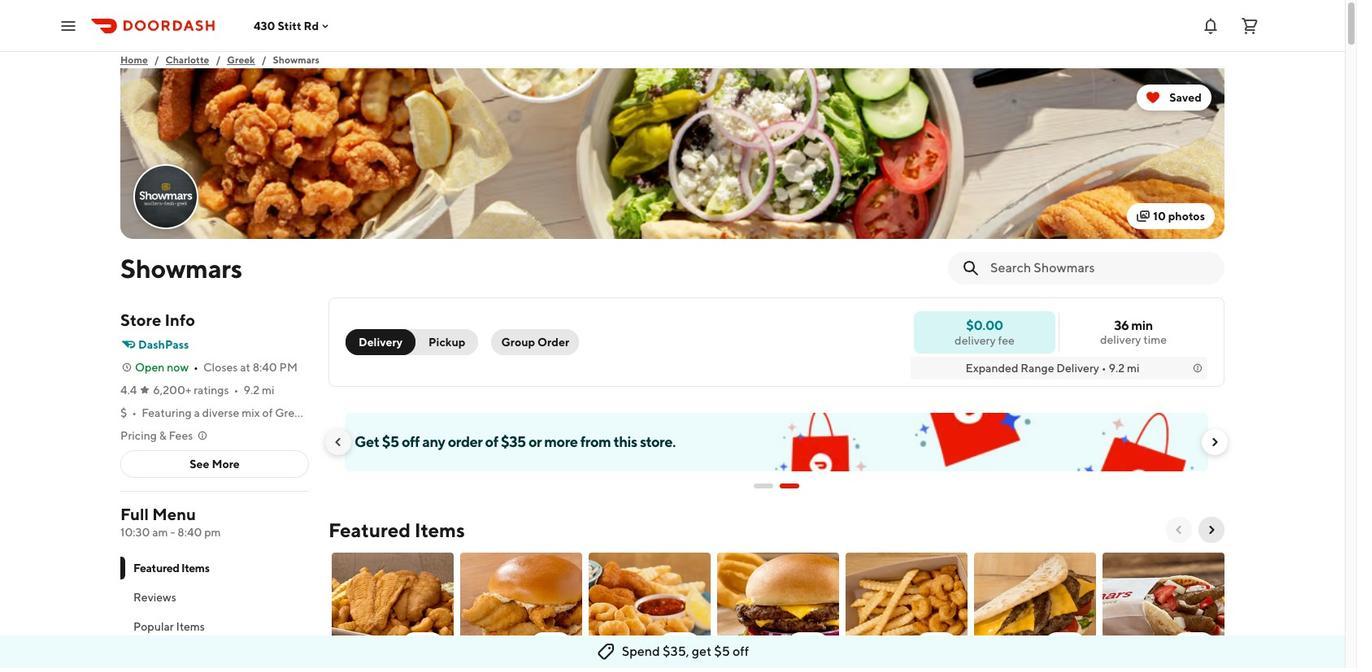 Task type: locate. For each thing, give the bounding box(es) containing it.
10 photos button
[[1128, 203, 1216, 229]]

0 vertical spatial $5
[[382, 434, 399, 451]]

delivery left time
[[1101, 334, 1142, 347]]

• down 36 min delivery time
[[1102, 362, 1107, 375]]

8:40 right at
[[253, 361, 277, 374]]

0 vertical spatial 9.2
[[1109, 362, 1125, 375]]

off right get
[[733, 644, 749, 660]]

6,200+ ratings •
[[153, 384, 239, 397]]

the classic image
[[718, 553, 840, 669]]

delivery down $0.00
[[955, 334, 996, 347]]

featured inside heading
[[329, 519, 411, 542]]

popcorn shrimp image
[[846, 553, 968, 669]]

mi down 36 min delivery time
[[1128, 362, 1140, 375]]

1 delivery from the left
[[1101, 334, 1142, 347]]

time
[[1144, 334, 1168, 347]]

• right the $
[[132, 407, 137, 420]]

0 horizontal spatial 8:40
[[178, 526, 202, 539]]

items inside popular items button
[[176, 621, 205, 634]]

430 stitt rd
[[254, 19, 319, 32]]

mi down • closes at 8:40 pm on the bottom of the page
[[262, 384, 275, 397]]

delivery
[[1101, 334, 1142, 347], [955, 334, 996, 347]]

430 stitt rd button
[[254, 19, 332, 32]]

$5 right "get"
[[382, 434, 399, 451]]

order
[[538, 336, 570, 349]]

next button of carousel image
[[1209, 436, 1222, 449], [1206, 524, 1219, 537]]

see more button
[[121, 452, 308, 478]]

1 vertical spatial $5
[[715, 644, 730, 660]]

0 horizontal spatial mi
[[262, 384, 275, 397]]

rd
[[304, 19, 319, 32]]

1 vertical spatial 8:40
[[178, 526, 202, 539]]

0 vertical spatial items
[[415, 519, 465, 542]]

charlotte link
[[166, 52, 209, 68]]

0 horizontal spatial featured
[[133, 562, 179, 575]]

showmars image
[[120, 68, 1225, 239], [135, 166, 197, 228]]

open
[[135, 361, 165, 374]]

range
[[1021, 362, 1055, 375]]

world famous fish sandwich image
[[461, 553, 583, 669]]

8:40 inside full menu 10:30 am - 8:40 pm
[[178, 526, 202, 539]]

/ right "home"
[[154, 54, 159, 66]]

1 horizontal spatial 9.2
[[1109, 362, 1125, 375]]

get
[[355, 434, 380, 451]]

0 vertical spatial off
[[402, 434, 420, 451]]

saved
[[1170, 91, 1203, 104]]

1 vertical spatial items
[[181, 562, 210, 575]]

charlotte
[[166, 54, 209, 66]]

more
[[212, 458, 240, 471]]

0 horizontal spatial $5
[[382, 434, 399, 451]]

add
[[669, 640, 692, 653]]

0 horizontal spatial delivery
[[359, 336, 403, 349]]

0 horizontal spatial delivery
[[955, 334, 996, 347]]

$5
[[382, 434, 399, 451], [715, 644, 730, 660]]

calabash shrimp* image
[[589, 553, 711, 669]]

items inside 'featured items' heading
[[415, 519, 465, 542]]

2 horizontal spatial /
[[262, 54, 266, 66]]

showmars up info
[[120, 253, 242, 284]]

0 vertical spatial delivery
[[359, 336, 403, 349]]

this
[[614, 434, 638, 451]]

ratings
[[194, 384, 229, 397]]

1 / from the left
[[154, 54, 159, 66]]

showmars
[[273, 54, 320, 66], [120, 253, 242, 284]]

0 horizontal spatial /
[[154, 54, 159, 66]]

0 vertical spatial mi
[[1128, 362, 1140, 375]]

430
[[254, 19, 275, 32]]

$5 right get
[[715, 644, 730, 660]]

0 vertical spatial 8:40
[[253, 361, 277, 374]]

off
[[402, 434, 420, 451], [733, 644, 749, 660]]

0 horizontal spatial previous button of carousel image
[[332, 436, 345, 449]]

items
[[415, 519, 465, 542], [181, 562, 210, 575], [176, 621, 205, 634]]

/ right greek
[[262, 54, 266, 66]]

1 horizontal spatial mi
[[1128, 362, 1140, 375]]

select promotional banner element
[[754, 472, 800, 501]]

• closes at 8:40 pm
[[194, 361, 298, 374]]

0 vertical spatial next button of carousel image
[[1209, 436, 1222, 449]]

•
[[194, 361, 199, 374], [1102, 362, 1107, 375], [234, 384, 239, 397], [132, 407, 137, 420]]

delivery left pickup option at the left
[[359, 336, 403, 349]]

featured items up flounder & shrimp image
[[329, 519, 465, 542]]

delivery
[[359, 336, 403, 349], [1057, 362, 1100, 375]]

8:40
[[253, 361, 277, 374], [178, 526, 202, 539]]

1 horizontal spatial /
[[216, 54, 221, 66]]

1 vertical spatial previous button of carousel image
[[1173, 524, 1186, 537]]

1 horizontal spatial featured items
[[329, 519, 465, 542]]

0 vertical spatial showmars
[[273, 54, 320, 66]]

store info
[[120, 311, 195, 330]]

of
[[485, 434, 499, 451]]

0 vertical spatial featured items
[[329, 519, 465, 542]]

0 horizontal spatial showmars
[[120, 253, 242, 284]]

showmars down 430 stitt rd popup button
[[273, 54, 320, 66]]

off left any
[[402, 434, 420, 451]]

any
[[423, 434, 445, 451]]

popular
[[133, 621, 174, 634]]

$0.00 delivery fee
[[955, 318, 1015, 347]]

expanded range delivery • 9.2 mi
[[966, 362, 1140, 375]]

9.2 down • closes at 8:40 pm on the bottom of the page
[[244, 384, 260, 397]]

9.2 down 36 min delivery time
[[1109, 362, 1125, 375]]

featured items up reviews
[[133, 562, 210, 575]]

get
[[692, 644, 712, 660]]

previous button of carousel image
[[332, 436, 345, 449], [1173, 524, 1186, 537]]

delivery right range
[[1057, 362, 1100, 375]]

mi
[[1128, 362, 1140, 375], [262, 384, 275, 397]]

pickup
[[429, 336, 466, 349]]

notification bell image
[[1202, 16, 1221, 35]]

featured items
[[329, 519, 465, 542], [133, 562, 210, 575]]

pricing
[[120, 430, 157, 443]]

0 vertical spatial featured
[[329, 519, 411, 542]]

1 horizontal spatial featured
[[329, 519, 411, 542]]

2 delivery from the left
[[955, 334, 996, 347]]

featured
[[329, 519, 411, 542], [133, 562, 179, 575]]

1 horizontal spatial delivery
[[1101, 334, 1142, 347]]

/
[[154, 54, 159, 66], [216, 54, 221, 66], [262, 54, 266, 66]]

store.
[[640, 434, 676, 451]]

1 horizontal spatial delivery
[[1057, 362, 1100, 375]]

1 horizontal spatial $5
[[715, 644, 730, 660]]

1 horizontal spatial off
[[733, 644, 749, 660]]

2 vertical spatial items
[[176, 621, 205, 634]]

1 vertical spatial showmars
[[120, 253, 242, 284]]

8:40 right -
[[178, 526, 202, 539]]

0 horizontal spatial featured items
[[133, 562, 210, 575]]

1 vertical spatial featured items
[[133, 562, 210, 575]]

9.2
[[1109, 362, 1125, 375], [244, 384, 260, 397]]

/ left greek
[[216, 54, 221, 66]]

1 vertical spatial featured
[[133, 562, 179, 575]]

0 horizontal spatial 9.2
[[244, 384, 260, 397]]

1 horizontal spatial 8:40
[[253, 361, 277, 374]]

add button
[[586, 550, 714, 669], [659, 633, 701, 659]]

store
[[120, 311, 161, 330]]



Task type: describe. For each thing, give the bounding box(es) containing it.
1 horizontal spatial showmars
[[273, 54, 320, 66]]

spend $35, get $5 off
[[622, 644, 749, 660]]

• left 9.2 mi
[[234, 384, 239, 397]]

menu
[[152, 505, 196, 524]]

dashpass
[[138, 338, 189, 351]]

10
[[1154, 210, 1167, 223]]

all american image
[[975, 553, 1097, 669]]

now
[[167, 361, 189, 374]]

1 horizontal spatial previous button of carousel image
[[1173, 524, 1186, 537]]

• right now in the left bottom of the page
[[194, 361, 199, 374]]

$ •
[[120, 407, 137, 420]]

0 horizontal spatial off
[[402, 434, 420, 451]]

info
[[165, 311, 195, 330]]

open menu image
[[59, 16, 78, 35]]

flounder & shrimp image
[[332, 553, 454, 669]]

expanded
[[966, 362, 1019, 375]]

1 vertical spatial 9.2
[[244, 384, 260, 397]]

from
[[581, 434, 611, 451]]

full
[[120, 505, 149, 524]]

Pickup radio
[[406, 330, 479, 356]]

0 items, open order cart image
[[1241, 16, 1260, 35]]

4.4
[[120, 384, 137, 397]]

1 vertical spatial off
[[733, 644, 749, 660]]

reviews
[[133, 592, 176, 605]]

open now
[[135, 361, 189, 374]]

see more
[[190, 458, 240, 471]]

0 vertical spatial previous button of carousel image
[[332, 436, 345, 449]]

36 min delivery time
[[1101, 318, 1168, 347]]

greek link
[[227, 52, 255, 68]]

Item Search search field
[[991, 260, 1212, 277]]

spend
[[622, 644, 661, 660]]

delivery inside radio
[[359, 336, 403, 349]]

order
[[448, 434, 483, 451]]

pricing & fees
[[120, 430, 193, 443]]

saved button
[[1138, 85, 1212, 111]]

home / charlotte / greek / showmars
[[120, 54, 320, 66]]

$0.00
[[967, 318, 1004, 333]]

1 vertical spatial mi
[[262, 384, 275, 397]]

6,200+
[[153, 384, 191, 397]]

2 / from the left
[[216, 54, 221, 66]]

popular items
[[133, 621, 205, 634]]

$35,
[[663, 644, 690, 660]]

pm
[[204, 526, 221, 539]]

1 vertical spatial next button of carousel image
[[1206, 524, 1219, 537]]

at
[[240, 361, 250, 374]]

fee
[[999, 334, 1015, 347]]

expanded range delivery • 9.2 mi image
[[1192, 362, 1205, 375]]

fees
[[169, 430, 193, 443]]

closes
[[203, 361, 238, 374]]

-
[[170, 526, 175, 539]]

home link
[[120, 52, 148, 68]]

popular items button
[[120, 613, 309, 642]]

home
[[120, 54, 148, 66]]

reviews button
[[120, 583, 309, 613]]

stitt
[[278, 19, 302, 32]]

full menu 10:30 am - 8:40 pm
[[120, 505, 221, 539]]

pm
[[280, 361, 298, 374]]

group
[[502, 336, 536, 349]]

36
[[1115, 318, 1130, 334]]

see
[[190, 458, 210, 471]]

am
[[152, 526, 168, 539]]

group order button
[[492, 330, 579, 356]]

9.2 mi
[[244, 384, 275, 397]]

order methods option group
[[346, 330, 479, 356]]

gyro pita image
[[1103, 553, 1225, 669]]

or
[[529, 434, 542, 451]]

$35
[[501, 434, 526, 451]]

group order
[[502, 336, 570, 349]]

more
[[545, 434, 578, 451]]

&
[[159, 430, 167, 443]]

featured items heading
[[329, 517, 465, 544]]

1 vertical spatial delivery
[[1057, 362, 1100, 375]]

10 photos
[[1154, 210, 1206, 223]]

pricing & fees button
[[120, 428, 209, 444]]

Delivery radio
[[346, 330, 416, 356]]

greek
[[227, 54, 255, 66]]

$
[[120, 407, 127, 420]]

delivery inside 36 min delivery time
[[1101, 334, 1142, 347]]

10:30
[[120, 526, 150, 539]]

photos
[[1169, 210, 1206, 223]]

min
[[1132, 318, 1154, 334]]

3 / from the left
[[262, 54, 266, 66]]

delivery inside $0.00 delivery fee
[[955, 334, 996, 347]]

get $5 off any order of $35 or more from this store.
[[355, 434, 676, 451]]



Task type: vqa. For each thing, say whether or not it's contained in the screenshot.
topmost Featured
yes



